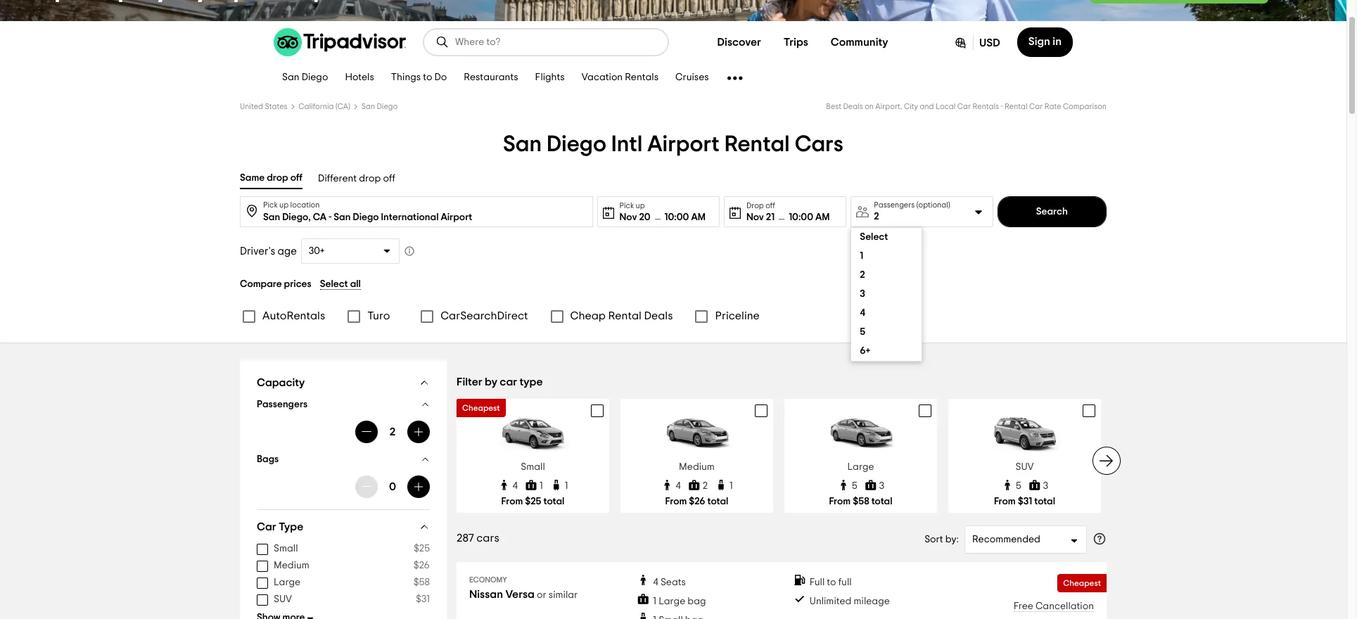 Task type: locate. For each thing, give the bounding box(es) containing it.
0 horizontal spatial deals
[[644, 310, 673, 322]]

10:00 right 21
[[789, 212, 813, 222]]

1 pick from the left
[[263, 201, 278, 209]]

1 am from the left
[[691, 212, 706, 222]]

0 vertical spatial san diego
[[282, 73, 328, 83]]

subtract bag image
[[361, 481, 372, 493]]

1 up from the left
[[279, 201, 289, 209]]

small down type at the left bottom of the page
[[274, 544, 298, 554]]

(optional)
[[917, 201, 950, 209]]

0 horizontal spatial 10:00 am
[[665, 212, 706, 222]]

compare
[[240, 279, 282, 289]]

1 horizontal spatial am
[[816, 212, 830, 222]]

1 vertical spatial passengers
[[257, 400, 308, 410]]

3 up "from $58 total"
[[879, 481, 885, 491]]

1 car type image from the left
[[498, 410, 568, 456]]

2 10:00 from the left
[[789, 212, 813, 222]]

2 10:00 am from the left
[[789, 212, 830, 222]]

cheapest up the "cancellation" on the bottom right of page
[[1063, 579, 1101, 587]]

am right 21
[[816, 212, 830, 222]]

and
[[920, 103, 934, 110]]

0 horizontal spatial medium
[[274, 561, 309, 571]]

3 up from $31 total
[[1043, 481, 1048, 491]]

1 10:00 am from the left
[[665, 212, 706, 222]]

2
[[874, 212, 879, 222], [860, 270, 865, 280], [390, 426, 396, 438], [703, 481, 708, 491]]

select left all
[[320, 279, 348, 289]]

1 vertical spatial select
[[320, 279, 348, 289]]

drop
[[747, 202, 764, 209]]

california (ca)
[[299, 103, 350, 110]]

united
[[240, 103, 263, 110]]

2 inside 1 2 3 4 5 6+
[[860, 270, 865, 280]]

same drop off
[[240, 173, 303, 183]]

2 nov from the left
[[747, 212, 764, 222]]

location
[[290, 201, 320, 209]]

up up 20
[[636, 202, 645, 209]]

discover button
[[706, 28, 772, 56]]

type
[[279, 521, 303, 533]]

$58
[[853, 497, 870, 506], [414, 578, 430, 588]]

select for select all
[[320, 279, 348, 289]]

2 vertical spatial large
[[659, 596, 686, 606]]

2 vertical spatial rental
[[608, 310, 642, 322]]

large up "from $58 total"
[[848, 462, 874, 472]]

vacation rentals
[[582, 73, 659, 83]]

10:00 am right 20
[[665, 212, 706, 222]]

sort by:
[[925, 535, 959, 544]]

to left full
[[827, 577, 836, 587]]

0 horizontal spatial 10:00
[[665, 212, 689, 222]]

0 vertical spatial rentals
[[625, 73, 659, 83]]

1 vertical spatial suv
[[274, 595, 292, 604]]

1 vertical spatial $58
[[414, 578, 430, 588]]

diego left intl
[[547, 133, 606, 156]]

0 horizontal spatial $25
[[414, 544, 430, 554]]

passengers (optional) 2
[[874, 201, 950, 222]]

0 horizontal spatial passengers
[[257, 400, 308, 410]]

1 horizontal spatial 10:00
[[789, 212, 813, 222]]

0 horizontal spatial am
[[691, 212, 706, 222]]

rate
[[1045, 103, 1062, 110]]

10:00 right 20
[[665, 212, 689, 222]]

medium
[[679, 462, 715, 472], [274, 561, 309, 571]]

2 horizontal spatial diego
[[547, 133, 606, 156]]

am right 20
[[691, 212, 706, 222]]

pick
[[263, 201, 278, 209], [620, 202, 634, 209]]

2 total from the left
[[708, 497, 729, 506]]

pick up nov 20
[[620, 202, 634, 209]]

1 horizontal spatial up
[[636, 202, 645, 209]]

vacation rentals link
[[573, 63, 667, 93]]

1 nov from the left
[[620, 212, 637, 222]]

total for from $26 total
[[708, 497, 729, 506]]

Search search field
[[455, 36, 657, 49]]

deals
[[843, 103, 863, 110], [644, 310, 673, 322]]

best deals on airport, city and local car rentals - rental car rate comparison
[[826, 103, 1107, 110]]

0 horizontal spatial 5
[[852, 481, 858, 491]]

1 horizontal spatial pick
[[620, 202, 634, 209]]

0 vertical spatial large
[[848, 462, 874, 472]]

0 vertical spatial medium
[[679, 462, 715, 472]]

car left type at the left bottom of the page
[[257, 521, 276, 533]]

0 vertical spatial rental
[[1005, 103, 1028, 110]]

5 up "from $58 total"
[[852, 481, 858, 491]]

2 vertical spatial san
[[503, 133, 542, 156]]

car type image
[[498, 410, 568, 456], [662, 410, 732, 456], [826, 410, 896, 456], [990, 410, 1060, 456]]

0 vertical spatial $58
[[853, 497, 870, 506]]

things to do
[[391, 73, 447, 83]]

5 inside 1 2 3 4 5 6+
[[860, 327, 866, 337]]

comparison
[[1063, 103, 1107, 110]]

4 up from $25 total
[[513, 481, 518, 491]]

3 car type image from the left
[[826, 410, 896, 456]]

1 total from the left
[[544, 497, 565, 506]]

0 vertical spatial select
[[860, 232, 888, 242]]

5 up 6+
[[860, 327, 866, 337]]

free cancellation
[[1014, 601, 1094, 611]]

0 horizontal spatial small
[[274, 544, 298, 554]]

san diego down hotels link
[[361, 103, 398, 110]]

hotels link
[[337, 63, 383, 93]]

1 horizontal spatial $31
[[1018, 497, 1032, 506]]

off up pick up location
[[290, 173, 303, 183]]

0 horizontal spatial 3
[[860, 289, 865, 299]]

1 vertical spatial rentals
[[973, 103, 999, 110]]

10:00 am right 21
[[789, 212, 830, 222]]

2 horizontal spatial large
[[848, 462, 874, 472]]

from $26 total
[[665, 497, 729, 506]]

3 for suv
[[1043, 481, 1048, 491]]

passengers inside the passengers (optional) 2
[[874, 201, 915, 209]]

flights link
[[527, 63, 573, 93]]

drop right the different
[[359, 174, 381, 184]]

car
[[500, 376, 517, 388]]

to
[[423, 73, 432, 83], [827, 577, 836, 587]]

diego up california
[[302, 73, 328, 83]]

things
[[391, 73, 421, 83]]

off up 21
[[766, 202, 775, 209]]

0 horizontal spatial car
[[257, 521, 276, 533]]

10:00 am for nov 21
[[789, 212, 830, 222]]

1 vertical spatial cheapest
[[1063, 579, 1101, 587]]

1 10:00 from the left
[[665, 212, 689, 222]]

$31 up recommended
[[1018, 497, 1032, 506]]

0 vertical spatial cheapest
[[462, 404, 500, 412]]

0 horizontal spatial suv
[[274, 595, 292, 604]]

pick down same drop off
[[263, 201, 278, 209]]

4 car type image from the left
[[990, 410, 1060, 456]]

0 vertical spatial to
[[423, 73, 432, 83]]

medium down type at the left bottom of the page
[[274, 561, 309, 571]]

5 up from $31 total
[[1016, 481, 1021, 491]]

1 horizontal spatial select
[[860, 232, 888, 242]]

cruises
[[676, 73, 709, 83]]

$31 left nissan
[[416, 595, 430, 604]]

5 for large
[[852, 481, 858, 491]]

total for from $31 total
[[1035, 497, 1056, 506]]

cheapest down by
[[462, 404, 500, 412]]

san diego
[[282, 73, 328, 83], [361, 103, 398, 110]]

2 horizontal spatial 5
[[1016, 481, 1021, 491]]

rental right '-'
[[1005, 103, 1028, 110]]

am for 20
[[691, 212, 706, 222]]

car type image up from $26 total
[[662, 410, 732, 456]]

san
[[282, 73, 299, 83], [361, 103, 375, 110], [503, 133, 542, 156]]

20
[[639, 212, 651, 222]]

1 vertical spatial diego
[[377, 103, 398, 110]]

0 horizontal spatial off
[[290, 173, 303, 183]]

prices
[[284, 279, 312, 289]]

from for from $26 total
[[665, 497, 687, 506]]

from $25 total
[[501, 497, 565, 506]]

best
[[826, 103, 842, 110]]

am
[[691, 212, 706, 222], [816, 212, 830, 222]]

2 horizontal spatial san
[[503, 133, 542, 156]]

0 horizontal spatial up
[[279, 201, 289, 209]]

pick up location
[[263, 201, 320, 209]]

1 horizontal spatial diego
[[377, 103, 398, 110]]

full to full
[[810, 577, 852, 587]]

diego down things
[[377, 103, 398, 110]]

1 inside 1 2 3 4 5 6+
[[860, 251, 864, 261]]

discover
[[717, 37, 761, 48]]

drop for same
[[267, 173, 288, 183]]

pick for nov 21
[[620, 202, 634, 209]]

4 left "seats"
[[653, 577, 658, 587]]

3 for large
[[879, 481, 885, 491]]

1 horizontal spatial nov
[[747, 212, 764, 222]]

1 from from the left
[[501, 497, 523, 506]]

0 vertical spatial $25
[[525, 497, 542, 506]]

1 vertical spatial san
[[361, 103, 375, 110]]

2 from from the left
[[665, 497, 687, 506]]

medium up from $26 total
[[679, 462, 715, 472]]

large down "seats"
[[659, 596, 686, 606]]

nov down pick up
[[620, 212, 637, 222]]

california
[[299, 103, 334, 110]]

rentals left '-'
[[973, 103, 999, 110]]

0 horizontal spatial cheapest
[[462, 404, 500, 412]]

3
[[860, 289, 865, 299], [879, 481, 885, 491], [1043, 481, 1048, 491]]

car type image up "from $58 total"
[[826, 410, 896, 456]]

up for nov 21
[[636, 202, 645, 209]]

rentals right vacation
[[625, 73, 659, 83]]

suv
[[1016, 462, 1034, 472], [274, 595, 292, 604]]

type
[[520, 376, 543, 388]]

trips
[[784, 37, 808, 48]]

to left 'do'
[[423, 73, 432, 83]]

0 vertical spatial deals
[[843, 103, 863, 110]]

total for from $58 total
[[872, 497, 893, 506]]

car type image up from $31 total
[[990, 410, 1060, 456]]

1 horizontal spatial suv
[[1016, 462, 1034, 472]]

0 horizontal spatial large
[[274, 578, 300, 588]]

add passenger image
[[413, 426, 424, 438]]

1 horizontal spatial to
[[827, 577, 836, 587]]

0 horizontal spatial drop
[[267, 173, 288, 183]]

0 horizontal spatial nov
[[620, 212, 637, 222]]

total for from $25 total
[[544, 497, 565, 506]]

$26
[[689, 497, 705, 506], [414, 561, 430, 571]]

2 car type image from the left
[[662, 410, 732, 456]]

0 vertical spatial diego
[[302, 73, 328, 83]]

1 horizontal spatial off
[[383, 174, 395, 184]]

$25
[[525, 497, 542, 506], [414, 544, 430, 554]]

10:00
[[665, 212, 689, 222], [789, 212, 813, 222]]

5 for suv
[[1016, 481, 1021, 491]]

san diego up california
[[282, 73, 328, 83]]

sign in
[[1029, 36, 1062, 47]]

1 vertical spatial deals
[[644, 310, 673, 322]]

full
[[839, 577, 852, 587]]

1 horizontal spatial 5
[[860, 327, 866, 337]]

0 horizontal spatial pick
[[263, 201, 278, 209]]

rental right cheap
[[608, 310, 642, 322]]

0 vertical spatial passengers
[[874, 201, 915, 209]]

2 up from the left
[[636, 202, 645, 209]]

1 horizontal spatial small
[[521, 462, 545, 472]]

drop right same
[[267, 173, 288, 183]]

3 total from the left
[[872, 497, 893, 506]]

1 horizontal spatial $25
[[525, 497, 542, 506]]

car type image for suv
[[990, 410, 1060, 456]]

am for 21
[[816, 212, 830, 222]]

1 horizontal spatial 10:00 am
[[789, 212, 830, 222]]

car type image for small
[[498, 410, 568, 456]]

1 horizontal spatial $26
[[689, 497, 705, 506]]

up left location
[[279, 201, 289, 209]]

5
[[860, 327, 866, 337], [852, 481, 858, 491], [1016, 481, 1021, 491]]

3 from from the left
[[829, 497, 851, 506]]

4 total from the left
[[1035, 497, 1056, 506]]

bags
[[257, 455, 279, 464]]

1 vertical spatial medium
[[274, 561, 309, 571]]

4 from from the left
[[994, 497, 1016, 506]]

4 up 6+
[[860, 308, 866, 318]]

mileage
[[854, 596, 890, 606]]

car right local
[[958, 103, 971, 110]]

1 horizontal spatial medium
[[679, 462, 715, 472]]

passengers left (optional)
[[874, 201, 915, 209]]

passengers
[[874, 201, 915, 209], [257, 400, 308, 410]]

1 vertical spatial rental
[[725, 133, 790, 156]]

3 up 6+
[[860, 289, 865, 299]]

select all
[[320, 279, 361, 289]]

0 horizontal spatial select
[[320, 279, 348, 289]]

drop for different
[[359, 174, 381, 184]]

1
[[860, 251, 864, 261], [540, 481, 543, 491], [565, 481, 568, 491], [730, 481, 733, 491], [653, 596, 657, 606]]

rental up drop
[[725, 133, 790, 156]]

2 pick from the left
[[620, 202, 634, 209]]

autorentals
[[262, 310, 325, 322]]

0 horizontal spatial to
[[423, 73, 432, 83]]

0 vertical spatial small
[[521, 462, 545, 472]]

1 horizontal spatial passengers
[[874, 201, 915, 209]]

4 up from $26 total
[[676, 481, 681, 491]]

car left 'rate'
[[1029, 103, 1043, 110]]

None search field
[[424, 30, 668, 55]]

nov
[[620, 212, 637, 222], [747, 212, 764, 222]]

off for different drop off
[[383, 174, 395, 184]]

1 vertical spatial large
[[274, 578, 300, 588]]

1 horizontal spatial drop
[[359, 174, 381, 184]]

2 am from the left
[[816, 212, 830, 222]]

passengers down capacity
[[257, 400, 308, 410]]

filter
[[457, 376, 482, 388]]

0 vertical spatial san
[[282, 73, 299, 83]]

car type image down type
[[498, 410, 568, 456]]

intl
[[611, 133, 643, 156]]

diego
[[302, 73, 328, 83], [377, 103, 398, 110], [547, 133, 606, 156]]

advertisement region
[[0, 0, 1347, 21]]

things to do link
[[383, 63, 455, 93]]

nov down drop
[[747, 212, 764, 222]]

car type image for large
[[826, 410, 896, 456]]

trips button
[[772, 28, 820, 56]]

pick for drop off
[[263, 201, 278, 209]]

small up from $25 total
[[521, 462, 545, 472]]

by:
[[945, 535, 959, 544]]

california (ca) link
[[299, 103, 350, 110]]

select down the passengers (optional) 2
[[860, 232, 888, 242]]

or
[[537, 590, 547, 600]]

hotels
[[345, 73, 374, 83]]

1 vertical spatial to
[[827, 577, 836, 587]]

10:00 for 20
[[665, 212, 689, 222]]

0 horizontal spatial diego
[[302, 73, 328, 83]]

off up city or airport text field
[[383, 174, 395, 184]]

2 horizontal spatial 3
[[1043, 481, 1048, 491]]

0 horizontal spatial $26
[[414, 561, 430, 571]]

recommended
[[972, 535, 1041, 544]]

from
[[501, 497, 523, 506], [665, 497, 687, 506], [829, 497, 851, 506], [994, 497, 1016, 506]]

large down type at the left bottom of the page
[[274, 578, 300, 588]]

rental
[[1005, 103, 1028, 110], [725, 133, 790, 156], [608, 310, 642, 322]]

city
[[904, 103, 918, 110]]



Task type: describe. For each thing, give the bounding box(es) containing it.
similar
[[549, 590, 578, 600]]

san diego link
[[361, 103, 398, 110]]

2 horizontal spatial car
[[1029, 103, 1043, 110]]

different drop off
[[318, 174, 395, 184]]

cars
[[795, 133, 844, 156]]

restaurants
[[464, 73, 518, 83]]

1 horizontal spatial rentals
[[973, 103, 999, 110]]

local
[[936, 103, 956, 110]]

unlimited
[[810, 596, 852, 606]]

0 vertical spatial $31
[[1018, 497, 1032, 506]]

cruises link
[[667, 63, 718, 93]]

1 large bag
[[653, 596, 706, 606]]

economy
[[469, 576, 507, 584]]

-
[[1001, 103, 1003, 110]]

different
[[318, 174, 357, 184]]

compare prices
[[240, 279, 312, 289]]

1 horizontal spatial large
[[659, 596, 686, 606]]

select for select
[[860, 232, 888, 242]]

passengers for passengers (optional) 2
[[874, 201, 915, 209]]

30+
[[309, 246, 325, 256]]

tripadvisor image
[[274, 28, 406, 56]]

1 2 3 4 5 6+
[[860, 251, 871, 356]]

City or Airport text field
[[263, 197, 586, 225]]

from for from $58 total
[[829, 497, 851, 506]]

cheap
[[570, 310, 606, 322]]

0 horizontal spatial san
[[282, 73, 299, 83]]

all
[[350, 279, 361, 289]]

1 horizontal spatial deals
[[843, 103, 863, 110]]

sign
[[1029, 36, 1050, 47]]

2 inside the passengers (optional) 2
[[874, 212, 879, 222]]

filter by car type
[[457, 376, 543, 388]]

same
[[240, 173, 265, 183]]

do
[[435, 73, 447, 83]]

community button
[[820, 28, 900, 56]]

by
[[485, 376, 497, 388]]

carsearchdirect
[[441, 310, 528, 322]]

1 horizontal spatial san diego
[[361, 103, 398, 110]]

vacation
[[582, 73, 623, 83]]

nov 20
[[620, 212, 651, 222]]

(ca)
[[336, 103, 350, 110]]

on
[[865, 103, 874, 110]]

nov for nov 20
[[620, 212, 637, 222]]

2 horizontal spatial off
[[766, 202, 775, 209]]

drop off
[[747, 202, 775, 209]]

search image
[[436, 35, 450, 49]]

flights
[[535, 73, 565, 83]]

21
[[766, 212, 775, 222]]

sort
[[925, 535, 943, 544]]

from for from $25 total
[[501, 497, 523, 506]]

san diego intl airport rental cars
[[503, 133, 844, 156]]

united states
[[240, 103, 287, 110]]

free
[[1014, 601, 1034, 611]]

full
[[810, 577, 825, 587]]

turo
[[367, 310, 390, 322]]

cheap rental deals
[[570, 310, 673, 322]]

1 vertical spatial $25
[[414, 544, 430, 554]]

unlimited mileage
[[810, 596, 890, 606]]

age
[[278, 246, 297, 256]]

seats
[[661, 577, 686, 587]]

up for drop off
[[279, 201, 289, 209]]

usd
[[980, 37, 1000, 49]]

priceline
[[715, 310, 760, 322]]

car type
[[257, 521, 303, 533]]

10:00 for 21
[[789, 212, 813, 222]]

bag
[[688, 596, 706, 606]]

1 horizontal spatial san
[[361, 103, 375, 110]]

car type image for medium
[[662, 410, 732, 456]]

1 vertical spatial small
[[274, 544, 298, 554]]

1 horizontal spatial $58
[[853, 497, 870, 506]]

add bag image
[[413, 481, 424, 493]]

0
[[389, 481, 396, 493]]

4 seats
[[653, 577, 686, 587]]

1 vertical spatial $31
[[416, 595, 430, 604]]

10:00 am for nov 20
[[665, 212, 706, 222]]

0 horizontal spatial rentals
[[625, 73, 659, 83]]

nov for nov 21
[[747, 212, 764, 222]]

2 horizontal spatial rental
[[1005, 103, 1028, 110]]

search
[[1036, 207, 1068, 217]]

1 vertical spatial $26
[[414, 561, 430, 571]]

airport,
[[876, 103, 903, 110]]

pick up
[[620, 202, 645, 209]]

sign in link
[[1017, 27, 1073, 57]]

usd button
[[942, 27, 1012, 57]]

0 horizontal spatial san diego
[[282, 73, 328, 83]]

6+
[[860, 346, 871, 356]]

united states link
[[240, 103, 287, 110]]

to for full
[[827, 577, 836, 587]]

287 cars
[[457, 532, 499, 544]]

0 vertical spatial suv
[[1016, 462, 1034, 472]]

next image
[[1098, 452, 1115, 469]]

driver's
[[240, 246, 275, 256]]

passengers for passengers
[[257, 400, 308, 410]]

1 horizontal spatial car
[[958, 103, 971, 110]]

2 vertical spatial diego
[[547, 133, 606, 156]]

cars
[[477, 532, 499, 544]]

1 horizontal spatial rental
[[725, 133, 790, 156]]

4 inside 1 2 3 4 5 6+
[[860, 308, 866, 318]]

3 inside 1 2 3 4 5 6+
[[860, 289, 865, 299]]

cancellation
[[1036, 601, 1094, 611]]

search button
[[997, 196, 1107, 227]]

versa
[[506, 589, 535, 600]]

airport
[[648, 133, 720, 156]]

capacity
[[257, 377, 305, 388]]

to for things
[[423, 73, 432, 83]]

0 horizontal spatial $58
[[414, 578, 430, 588]]

nissan
[[469, 589, 503, 600]]

subtract passenger image
[[361, 426, 372, 438]]

0 vertical spatial $26
[[689, 497, 705, 506]]

driver's age
[[240, 246, 297, 256]]

from for from $31 total
[[994, 497, 1016, 506]]

1 horizontal spatial cheapest
[[1063, 579, 1101, 587]]

off for same drop off
[[290, 173, 303, 183]]



Task type: vqa. For each thing, say whether or not it's contained in the screenshot.


